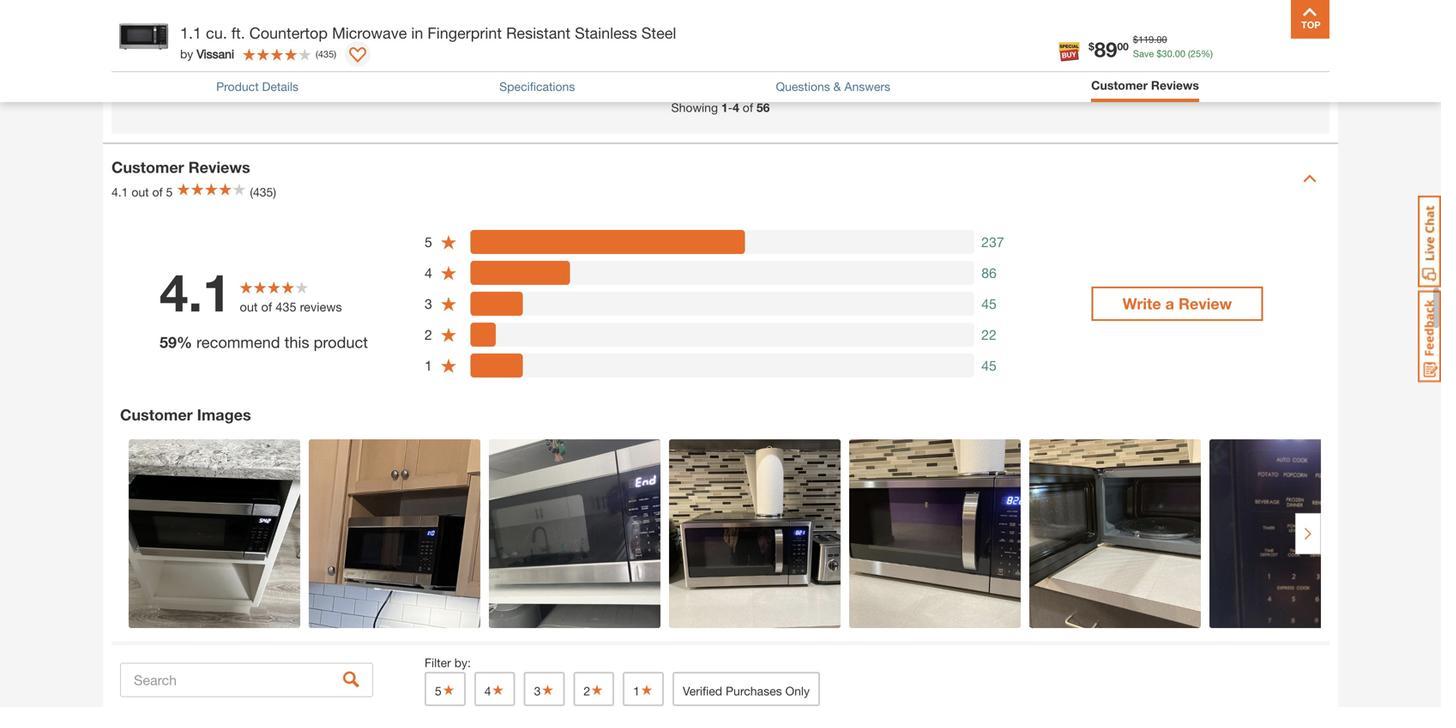 Task type: locate. For each thing, give the bounding box(es) containing it.
00 up 30
[[1157, 34, 1168, 45]]

435
[[318, 48, 334, 59], [276, 300, 297, 314]]

0 vertical spatial out
[[132, 185, 149, 199]]

images
[[197, 406, 251, 424]]

caret image
[[1304, 172, 1317, 186]]

1 vertical spatial reviews
[[189, 158, 250, 177]]

verified
[[683, 684, 723, 698]]

star symbol image
[[541, 684, 555, 696], [640, 684, 654, 696]]

customer reviews button
[[1092, 76, 1200, 98], [1092, 76, 1200, 94]]

30
[[1162, 48, 1173, 59]]

2 vertical spatial of
[[261, 300, 272, 314]]

00
[[1157, 34, 1168, 45], [1118, 40, 1129, 52], [1176, 48, 1186, 59]]

1 horizontal spatial 1
[[633, 684, 640, 698]]

customer up 4.1 out of 5
[[112, 158, 184, 177]]

product details
[[216, 79, 299, 93]]

filter by:
[[425, 656, 471, 670]]

4 link
[[726, 44, 769, 81]]

0 vertical spatial 4.1
[[112, 185, 128, 199]]

0 horizontal spatial of
[[152, 185, 163, 199]]

3 inside button
[[534, 684, 541, 698]]

1 vertical spatial 45
[[982, 358, 997, 374]]

stainless
[[575, 24, 637, 42]]

questions
[[776, 79, 831, 93]]

write a review button
[[1092, 287, 1264, 321]]

0 horizontal spatial 435
[[276, 300, 297, 314]]

5
[[787, 53, 795, 72], [166, 185, 173, 199], [425, 234, 432, 250], [435, 684, 442, 698]]

1 vertical spatial 3
[[425, 296, 432, 312]]

1 horizontal spatial of
[[261, 300, 272, 314]]

customer left images
[[120, 406, 193, 424]]

0 vertical spatial 3
[[699, 53, 708, 72]]

3 star symbol image from the left
[[591, 684, 604, 696]]

1 horizontal spatial 00
[[1157, 34, 1168, 45]]

1 horizontal spatial (
[[1189, 48, 1191, 59]]

%)
[[1202, 48, 1214, 59]]

3 button
[[524, 672, 565, 706]]

2 45 from the top
[[982, 358, 997, 374]]

reviews
[[300, 300, 342, 314]]

star icon image for 2
[[440, 326, 457, 343]]

0 vertical spatial 1
[[722, 101, 728, 115]]

customer images
[[120, 406, 251, 424]]

1 star symbol image from the left
[[442, 684, 456, 696]]

2 horizontal spatial $
[[1157, 48, 1162, 59]]

22
[[982, 327, 997, 343]]

reviews up (435)
[[189, 158, 250, 177]]

0 vertical spatial reviews
[[1152, 78, 1200, 92]]

write a review
[[1123, 295, 1233, 313]]

star icon image
[[440, 234, 457, 251], [440, 265, 457, 281], [440, 296, 457, 312], [440, 326, 457, 343], [440, 357, 457, 374]]

steel
[[642, 24, 677, 42]]

star symbol image down filter by: on the bottom left
[[442, 684, 456, 696]]

0 vertical spatial of
[[743, 101, 753, 115]]

customer reviews up 4.1 out of 5
[[112, 158, 250, 177]]

1 45 from the top
[[982, 296, 997, 312]]

435 left "display" icon
[[318, 48, 334, 59]]

2 ( from the left
[[316, 48, 318, 59]]

3 for '3' link
[[699, 53, 708, 72]]

verified purchases only button
[[673, 672, 820, 706]]

vissani
[[197, 47, 234, 61]]

4 button
[[474, 672, 515, 706]]

.
[[1155, 34, 1157, 45], [1173, 48, 1176, 59]]

2 star symbol image from the left
[[491, 684, 505, 696]]

2 link
[[638, 44, 681, 81]]

1 button
[[623, 672, 664, 706]]

fingerprint
[[428, 24, 502, 42]]

0 horizontal spatial star symbol image
[[442, 684, 456, 696]]

ft.
[[231, 24, 245, 42]]

star symbol image for 5
[[442, 684, 456, 696]]

2 star icon image from the top
[[440, 265, 457, 281]]

star symbol image left the 2 button
[[541, 684, 555, 696]]

0 horizontal spatial 2
[[425, 327, 432, 343]]

0 horizontal spatial 00
[[1118, 40, 1129, 52]]

customer down $ 89 00
[[1092, 78, 1148, 92]]

2 horizontal spatial star symbol image
[[591, 684, 604, 696]]

1 horizontal spatial out
[[240, 300, 258, 314]]

4 star icon image from the top
[[440, 326, 457, 343]]

1 star symbol image from the left
[[541, 684, 555, 696]]

star symbol image right the 2 button
[[640, 684, 654, 696]]

3 star icon image from the top
[[440, 296, 457, 312]]

1 horizontal spatial $
[[1134, 34, 1139, 45]]

out
[[132, 185, 149, 199], [240, 300, 258, 314]]

product details button
[[216, 78, 299, 96], [216, 78, 299, 96]]

1 horizontal spatial star symbol image
[[491, 684, 505, 696]]

1 vertical spatial of
[[152, 185, 163, 199]]

3 inside navigation
[[699, 53, 708, 72]]

by:
[[455, 656, 471, 670]]

2 horizontal spatial 3
[[699, 53, 708, 72]]

in
[[411, 24, 423, 42]]

0 horizontal spatial (
[[316, 48, 318, 59]]

display image
[[349, 47, 367, 64]]

1 horizontal spatial 4.1
[[160, 261, 231, 323]]

4.1 out of 5
[[112, 185, 173, 199]]

45 down the 22
[[982, 358, 997, 374]]

reviews down 30
[[1152, 78, 1200, 92]]

1 vertical spatial customer
[[112, 158, 184, 177]]

customer
[[1092, 78, 1148, 92], [112, 158, 184, 177], [120, 406, 193, 424]]

( inside "$ 119 . 00 save $ 30 . 00 ( 25 %)"
[[1189, 48, 1191, 59]]

customer reviews
[[1092, 78, 1200, 92], [112, 158, 250, 177]]

showing 1 - 4 of 56
[[672, 101, 770, 115]]

top button
[[1292, 0, 1330, 39]]

$ inside $ 89 00
[[1089, 40, 1095, 52]]

0 horizontal spatial star symbol image
[[541, 684, 555, 696]]

2 inside button
[[584, 684, 591, 698]]

0 horizontal spatial .
[[1155, 34, 1157, 45]]

questions & answers button
[[776, 78, 891, 96], [776, 78, 891, 96]]

5 star icon image from the top
[[440, 357, 457, 374]]

0 horizontal spatial 1
[[425, 358, 432, 374]]

star symbol image left 1 button
[[591, 684, 604, 696]]

$ right save
[[1157, 48, 1162, 59]]

4
[[743, 53, 751, 72], [733, 101, 740, 115], [425, 265, 432, 281], [485, 684, 491, 698]]

2 for 2 link
[[655, 53, 664, 72]]

45 for 1
[[982, 358, 997, 374]]

2
[[655, 53, 664, 72], [425, 327, 432, 343], [584, 684, 591, 698]]

out of 435 reviews
[[240, 300, 342, 314]]

$ left save
[[1089, 40, 1095, 52]]

( 435 )
[[316, 48, 336, 59]]

details
[[262, 79, 299, 93]]

1 vertical spatial 4.1
[[160, 261, 231, 323]]

2 vertical spatial 3
[[534, 684, 541, 698]]

1
[[722, 101, 728, 115], [425, 358, 432, 374], [633, 684, 640, 698]]

0 vertical spatial customer reviews
[[1092, 78, 1200, 92]]

( left %) on the top right of page
[[1189, 48, 1191, 59]]

0 horizontal spatial 4.1
[[112, 185, 128, 199]]

435 left reviews
[[276, 300, 297, 314]]

customer reviews down save
[[1092, 78, 1200, 92]]

1 horizontal spatial star symbol image
[[640, 684, 654, 696]]

star symbol image inside the 5 button
[[442, 684, 456, 696]]

2 horizontal spatial 2
[[655, 53, 664, 72]]

star symbol image inside 3 button
[[541, 684, 555, 696]]

by vissani
[[180, 47, 234, 61]]

of
[[743, 101, 753, 115], [152, 185, 163, 199], [261, 300, 272, 314]]

1.1 cu. ft. countertop microwave in fingerprint resistant stainless steel
[[180, 24, 677, 42]]

microwave
[[332, 24, 407, 42]]

5 link
[[769, 44, 812, 81]]

2 horizontal spatial 1
[[722, 101, 728, 115]]

45
[[982, 296, 997, 312], [982, 358, 997, 374]]

specifications button
[[500, 78, 575, 96], [500, 78, 575, 96]]

star symbol image inside the 2 button
[[591, 684, 604, 696]]

navigation
[[593, 31, 848, 99]]

star symbol image inside 1 button
[[640, 684, 654, 696]]

4 inside 'link'
[[743, 53, 751, 72]]

00 right 30
[[1176, 48, 1186, 59]]

4.1
[[112, 185, 128, 199], [160, 261, 231, 323]]

1 vertical spatial 1
[[425, 358, 432, 374]]

2 vertical spatial customer
[[120, 406, 193, 424]]

2 vertical spatial 1
[[633, 684, 640, 698]]

resistant
[[506, 24, 571, 42]]

4.1 for 4.1 out of 5
[[112, 185, 128, 199]]

star icon image for 1
[[440, 357, 457, 374]]

$ up save
[[1134, 34, 1139, 45]]

1 vertical spatial customer reviews
[[112, 158, 250, 177]]

2 star symbol image from the left
[[640, 684, 654, 696]]

( left )
[[316, 48, 318, 59]]

star symbol image left 3 button
[[491, 684, 505, 696]]

(
[[1189, 48, 1191, 59], [316, 48, 318, 59]]

verified purchases only
[[683, 684, 810, 698]]

1 horizontal spatial 435
[[318, 48, 334, 59]]

$
[[1134, 34, 1139, 45], [1089, 40, 1095, 52], [1157, 48, 1162, 59]]

star symbol image
[[442, 684, 456, 696], [491, 684, 505, 696], [591, 684, 604, 696]]

1 vertical spatial 435
[[276, 300, 297, 314]]

3 link
[[682, 44, 725, 81]]

0 horizontal spatial $
[[1089, 40, 1095, 52]]

1 star icon image from the top
[[440, 234, 457, 251]]

0 vertical spatial 45
[[982, 296, 997, 312]]

4 inside button
[[485, 684, 491, 698]]

1 horizontal spatial 2
[[584, 684, 591, 698]]

1 horizontal spatial 3
[[534, 684, 541, 698]]

0 vertical spatial customer
[[1092, 78, 1148, 92]]

showing
[[672, 101, 718, 115]]

0 vertical spatial 2
[[655, 53, 664, 72]]

reviews
[[1152, 78, 1200, 92], [189, 158, 250, 177]]

star symbol image inside 4 button
[[491, 684, 505, 696]]

navigation containing 2
[[593, 31, 848, 99]]

1 ( from the left
[[1189, 48, 1191, 59]]

review
[[1179, 295, 1233, 313]]

1 horizontal spatial .
[[1173, 48, 1176, 59]]

3
[[699, 53, 708, 72], [425, 296, 432, 312], [534, 684, 541, 698]]

00 left save
[[1118, 40, 1129, 52]]

45 up the 22
[[982, 296, 997, 312]]

2 vertical spatial 2
[[584, 684, 591, 698]]



Task type: describe. For each thing, give the bounding box(es) containing it.
2 for the 2 button
[[584, 684, 591, 698]]

product image image
[[116, 9, 172, 64]]

00 inside $ 89 00
[[1118, 40, 1129, 52]]

live chat image
[[1419, 196, 1442, 287]]

star icon image for 3
[[440, 296, 457, 312]]

59 % recommend this product
[[160, 333, 368, 352]]

2 horizontal spatial 00
[[1176, 48, 1186, 59]]

1.1
[[180, 24, 202, 42]]

purchases
[[726, 684, 782, 698]]

$ 89 00
[[1089, 37, 1129, 61]]

specifications
[[500, 79, 575, 93]]

save
[[1134, 48, 1155, 59]]

$ 119 . 00 save $ 30 . 00 ( 25 %)
[[1134, 34, 1214, 59]]

(435)
[[250, 185, 276, 199]]

star symbol image for 4
[[491, 684, 505, 696]]

by
[[180, 47, 193, 61]]

45 for 3
[[982, 296, 997, 312]]

only
[[786, 684, 810, 698]]

59
[[160, 333, 177, 352]]

5 inside navigation
[[787, 53, 795, 72]]

$ for 89
[[1089, 40, 1095, 52]]

filter
[[425, 656, 451, 670]]

Search text field
[[120, 663, 373, 697]]

answers
[[845, 79, 891, 93]]

0 horizontal spatial customer reviews
[[112, 158, 250, 177]]

1 horizontal spatial reviews
[[1152, 78, 1200, 92]]

119
[[1139, 34, 1155, 45]]

feedback link image
[[1419, 290, 1442, 383]]

$ for 119
[[1134, 34, 1139, 45]]

star symbol image for 3
[[541, 684, 555, 696]]

star symbol image for 1
[[640, 684, 654, 696]]

star symbol image for 2
[[591, 684, 604, 696]]

2 horizontal spatial of
[[743, 101, 753, 115]]

1 vertical spatial .
[[1173, 48, 1176, 59]]

-
[[728, 101, 733, 115]]

0 horizontal spatial 3
[[425, 296, 432, 312]]

write
[[1123, 295, 1162, 313]]

recommend
[[197, 333, 280, 352]]

1 vertical spatial 2
[[425, 327, 432, 343]]

%
[[177, 333, 192, 352]]

56
[[757, 101, 770, 115]]

product
[[314, 333, 368, 352]]

4.1 for 4.1
[[160, 261, 231, 323]]

86
[[982, 265, 997, 281]]

5 button
[[425, 672, 466, 706]]

star icon image for 5
[[440, 234, 457, 251]]

0 horizontal spatial reviews
[[189, 158, 250, 177]]

237
[[982, 234, 1005, 250]]

0 vertical spatial 435
[[318, 48, 334, 59]]

)
[[334, 48, 336, 59]]

1 horizontal spatial customer reviews
[[1092, 78, 1200, 92]]

&
[[834, 79, 841, 93]]

0 horizontal spatial out
[[132, 185, 149, 199]]

1 inside button
[[633, 684, 640, 698]]

2 button
[[574, 672, 615, 706]]

1 vertical spatial out
[[240, 300, 258, 314]]

cu.
[[206, 24, 227, 42]]

star icon image for 4
[[440, 265, 457, 281]]

this
[[285, 333, 309, 352]]

25
[[1191, 48, 1202, 59]]

89
[[1095, 37, 1118, 61]]

5 inside button
[[435, 684, 442, 698]]

3 for 3 button
[[534, 684, 541, 698]]

questions & answers
[[776, 79, 891, 93]]

0 vertical spatial .
[[1155, 34, 1157, 45]]

a
[[1166, 295, 1175, 313]]

product
[[216, 79, 259, 93]]

countertop
[[249, 24, 328, 42]]



Task type: vqa. For each thing, say whether or not it's contained in the screenshot.
Dimensions in the I won't be putting the tree up until after Thanksgiving and I was wondering what are the dimensions of the 9 ft tree stand. I am looking at getting a tree collar for it so I need to know how wide the tree stand is. Thanks.
no



